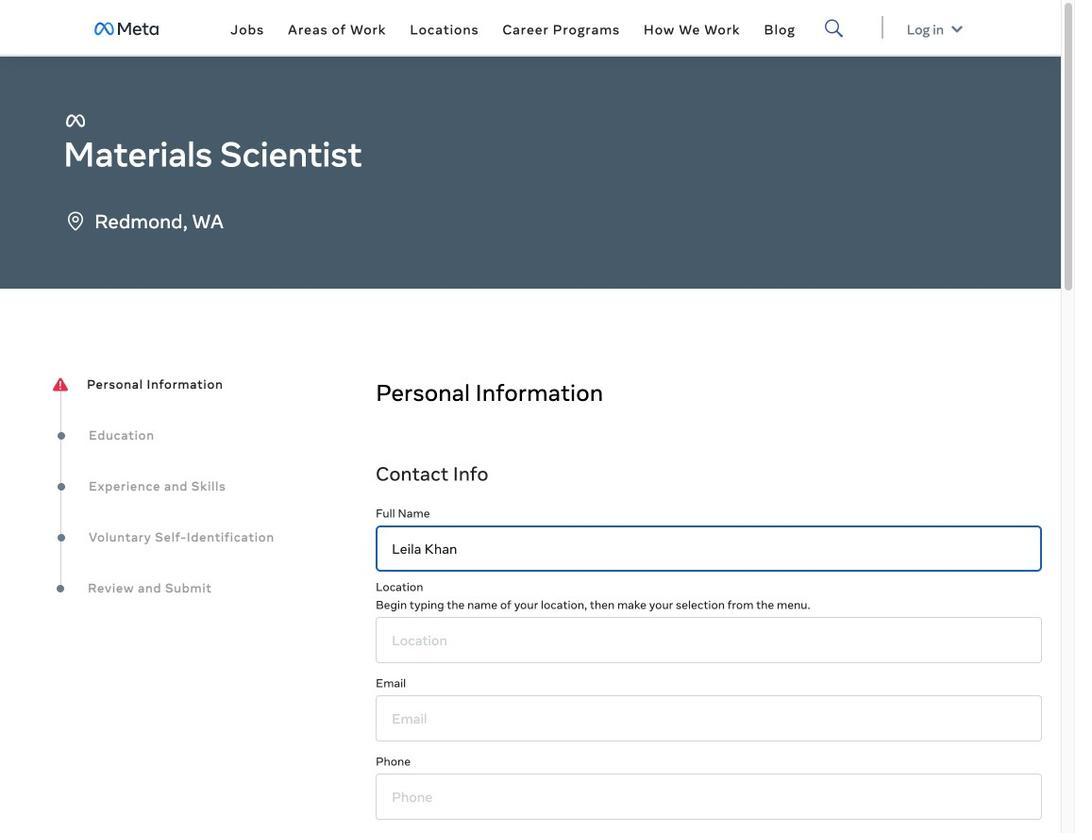 Task type: vqa. For each thing, say whether or not it's contained in the screenshot.
password field
no



Task type: describe. For each thing, give the bounding box(es) containing it.
meta black icon image
[[66, 111, 85, 130]]

Email text field
[[376, 696, 1042, 742]]



Task type: locate. For each thing, give the bounding box(es) containing it.
desktop nav logo image
[[94, 22, 159, 36]]

Phone text field
[[376, 774, 1042, 820]]

Full Name text field
[[376, 526, 1042, 572]]



